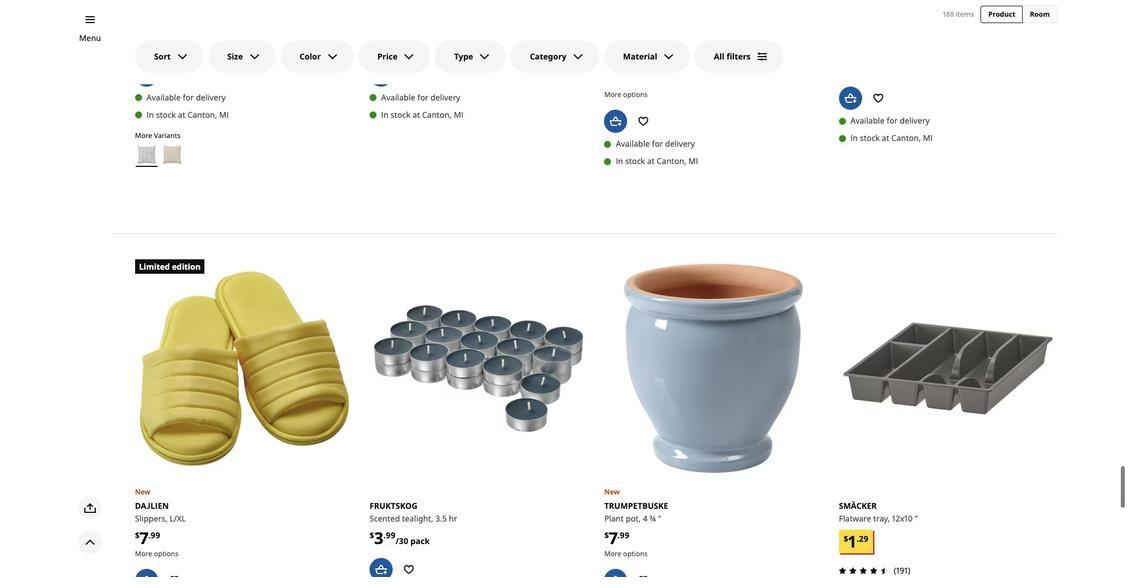 Task type: locate. For each thing, give the bounding box(es) containing it.
hr
[[449, 513, 457, 524]]

color
[[300, 51, 321, 62]]

new for ¾
[[604, 487, 620, 497]]

in for 'add to bag, trampa, door mat' image
[[851, 132, 858, 143]]

canton, for 'save to favorites, nattflyn, cushion cover' image on the top left of the page
[[188, 109, 217, 120]]

7 inside "new dajlien slippers, l/xl $ 7 . 99"
[[140, 527, 148, 549]]

more down review: 4.7 out of 5 stars. total reviews: 2477 image
[[604, 90, 622, 99]]

/30
[[396, 536, 409, 547]]

at down "save to favorites, vallkrassing, cushion cover" icon
[[413, 109, 420, 120]]

available for "save to favorites, vallkrassing, cushion cover" icon
[[381, 92, 415, 103]]

. inside "new dajlien slippers, l/xl $ 7 . 99"
[[148, 530, 151, 541]]

188
[[943, 9, 954, 19]]

plant
[[604, 513, 624, 524]]

available for delivery
[[147, 92, 226, 103], [381, 92, 460, 103], [851, 115, 930, 126], [616, 138, 695, 149]]

more
[[135, 43, 152, 53], [370, 43, 387, 53], [604, 90, 622, 99], [135, 130, 152, 140], [135, 549, 152, 559], [604, 549, 622, 559]]

7 inside "new trumpetbuske plant pot, 4 ¾ " $ 7 . 99"
[[609, 527, 618, 549]]

stock down "save to favorites, vallkrassing, cushion cover" icon
[[391, 109, 411, 120]]

available down 'save to favorites, nattflyn, cushion cover' image on the top left of the page
[[147, 92, 181, 103]]

available for delivery down the save to favorites, toftbo, bath mat icon
[[616, 138, 695, 149]]

mi
[[219, 109, 229, 120], [454, 109, 464, 120], [923, 132, 933, 143], [689, 155, 698, 166]]

. inside 7 previous price: $ 8 . 99 price valid from nov 1, 2023
[[662, 46, 664, 55]]

more options for ¾
[[604, 549, 648, 559]]

. down slippers,
[[148, 530, 151, 541]]

1 " from the left
[[658, 513, 661, 524]]

$ down plant at bottom right
[[604, 530, 609, 541]]

99
[[664, 46, 672, 55], [151, 530, 160, 541], [386, 530, 396, 541], [620, 530, 630, 541]]

mi for 'save to favorites, nattflyn, cushion cover' image on the top left of the page
[[219, 109, 229, 120]]

in stock at canton, mi down "save to favorites, vallkrassing, cushion cover" icon
[[381, 109, 464, 120]]

. up nov at the top of the page
[[662, 46, 664, 55]]

1 horizontal spatial new
[[604, 487, 620, 497]]

trumpetbuske
[[604, 500, 668, 511]]

in for add to bag, vallkrassing, cushion cover image
[[381, 109, 389, 120]]

price:
[[634, 46, 652, 55]]

options up save to favorites, trumpetbuske, plant pot icon
[[623, 549, 648, 559]]

99 down pot,
[[620, 530, 630, 541]]

previous
[[604, 46, 632, 55]]

add to bag, toftbo, bath mat image
[[604, 110, 628, 133]]

room
[[1030, 9, 1050, 19]]

0 horizontal spatial new
[[135, 487, 151, 497]]

stock down save to favorites, trampa, door mat image
[[860, 132, 880, 143]]

in stock at canton, mi for "save to favorites, vallkrassing, cushion cover" icon
[[381, 109, 464, 120]]

for for "save to favorites, vallkrassing, cushion cover" icon
[[418, 92, 429, 103]]

99 down slippers,
[[151, 530, 160, 541]]

room button
[[1023, 6, 1058, 23]]

product button
[[981, 6, 1023, 23]]

4
[[643, 513, 648, 524]]

canton,
[[188, 109, 217, 120], [422, 109, 452, 120], [892, 132, 921, 143], [657, 155, 687, 166]]

for
[[183, 92, 194, 103], [418, 92, 429, 103], [887, 115, 898, 126], [652, 138, 663, 149]]

fruktskog scented tealight, 3.5 hr $ 3 . 99 /30 pack
[[370, 500, 457, 549]]

fruktskog
[[370, 500, 418, 511]]

stock for save to favorites, trampa, door mat image
[[860, 132, 880, 143]]

7 up previous
[[609, 21, 618, 43]]

more options for 7
[[135, 549, 178, 559]]

1
[[849, 530, 857, 552]]

options
[[154, 43, 178, 53], [389, 43, 413, 53], [623, 90, 648, 99], [154, 549, 178, 559], [623, 549, 648, 559]]

0 horizontal spatial price
[[378, 51, 398, 62]]

for down save to favorites, trampa, door mat image
[[887, 115, 898, 126]]

slippers,
[[135, 513, 168, 524]]

$ left 29
[[844, 533, 849, 544]]

$ down scented
[[370, 530, 374, 541]]

for down "save to favorites, vallkrassing, cushion cover" icon
[[418, 92, 429, 103]]

in stock at canton, mi for 'save to favorites, nattflyn, cushion cover' image on the top left of the page
[[147, 109, 229, 120]]

save to favorites, trumpetbuske, plant pot image
[[632, 569, 655, 577]]

in stock at canton, mi down save to favorites, trampa, door mat image
[[851, 132, 933, 143]]

material button
[[604, 40, 690, 73]]

price up add to bag, vallkrassing, cushion cover image
[[378, 51, 398, 62]]

flatware
[[839, 513, 871, 524]]

5
[[140, 21, 149, 43]]

99 inside "new dajlien slippers, l/xl $ 7 . 99"
[[151, 530, 160, 541]]

5 more options
[[135, 21, 178, 53]]

1 horizontal spatial "
[[915, 513, 918, 524]]

.
[[662, 46, 664, 55], [148, 530, 151, 541], [384, 530, 386, 541], [618, 530, 620, 541], [857, 533, 859, 544]]

99 inside "new trumpetbuske plant pot, 4 ¾ " $ 7 . 99"
[[620, 530, 630, 541]]

add to bag, fruktskog, scented tealight image
[[370, 558, 393, 577]]

more options up add to bag, trumpetbuske, plant pot icon
[[604, 549, 648, 559]]

pack
[[411, 536, 430, 547]]

delivery for save to favorites, trampa, door mat image
[[900, 115, 930, 126]]

l/xl
[[170, 513, 186, 524]]

save to favorites, toftbo, bath mat image
[[632, 110, 655, 133]]

valid
[[622, 56, 638, 66]]

99 right the 3
[[386, 530, 396, 541]]

available for delivery down "save to favorites, vallkrassing, cushion cover" icon
[[381, 92, 460, 103]]

for down 'save to favorites, nattflyn, cushion cover' image on the top left of the page
[[183, 92, 194, 103]]

price button
[[358, 40, 431, 73]]

available for delivery for 'save to favorites, nattflyn, cushion cover' image on the top left of the page
[[147, 92, 226, 103]]

at up variants
[[178, 109, 185, 120]]

more options up add to bag, dajlien, slippers image
[[135, 549, 178, 559]]

price down previous
[[604, 56, 621, 66]]

in down add to bag, vallkrassing, cushion cover image
[[381, 109, 389, 120]]

in up more variants
[[147, 109, 154, 120]]

3
[[374, 527, 384, 549]]

at
[[178, 109, 185, 120], [413, 109, 420, 120], [882, 132, 890, 143], [647, 155, 655, 166]]

options up "save to favorites, vallkrassing, cushion cover" icon
[[389, 43, 413, 53]]

more options
[[604, 90, 648, 99], [135, 549, 178, 559], [604, 549, 648, 559]]

all filters
[[714, 51, 751, 62]]

for down the save to favorites, toftbo, bath mat icon
[[652, 138, 663, 149]]

7 inside 7 previous price: $ 8 . 99 price valid from nov 1, 2023
[[609, 21, 618, 43]]

more options down review: 4.7 out of 5 stars. total reviews: 2477 image
[[604, 90, 648, 99]]

all
[[714, 51, 725, 62]]

" right ¾
[[658, 513, 661, 524]]

"
[[658, 513, 661, 524], [915, 513, 918, 524]]

add to bag, trampa, door mat image
[[839, 87, 862, 110]]

in stock at canton, mi up variants
[[147, 109, 229, 120]]

available down "save to favorites, vallkrassing, cushion cover" icon
[[381, 92, 415, 103]]

in for add to bag, nattflyn, cushion cover icon
[[147, 109, 154, 120]]

nattflyn cushion cover, floral pattern/dark pink, 20x20 " image
[[162, 145, 182, 164]]

. inside $ 1 . 29
[[857, 533, 859, 544]]

1 new from the left
[[135, 487, 151, 497]]

new up plant at bottom right
[[604, 487, 620, 497]]

available down save to favorites, trampa, door mat image
[[851, 115, 885, 126]]

tray,
[[874, 513, 890, 524]]

more up add to bag, trumpetbuske, plant pot icon
[[604, 549, 622, 559]]

new
[[135, 487, 151, 497], [604, 487, 620, 497]]

$
[[654, 46, 658, 55], [135, 530, 140, 541], [370, 530, 374, 541], [604, 530, 609, 541], [844, 533, 849, 544]]

sort button
[[135, 40, 204, 73]]

limited edition
[[139, 261, 201, 272]]

$ down slippers,
[[135, 530, 140, 541]]

new trumpetbuske plant pot, 4 ¾ " $ 7 . 99
[[604, 487, 668, 549]]

add to bag, trumpetbuske, plant pot image
[[604, 569, 628, 577]]

7 down slippers,
[[140, 527, 148, 549]]

more down 5
[[135, 43, 152, 53]]

limited edition link
[[135, 259, 354, 478]]

save to favorites, dajlien, slippers image
[[163, 569, 186, 577]]

2 " from the left
[[915, 513, 918, 524]]

in stock at canton, mi for the save to favorites, toftbo, bath mat icon
[[616, 155, 698, 166]]

available for delivery down save to favorites, trampa, door mat image
[[851, 115, 930, 126]]

new inside "new trumpetbuske plant pot, 4 ¾ " $ 7 . 99"
[[604, 487, 620, 497]]

available for delivery down 'save to favorites, nattflyn, cushion cover' image on the top left of the page
[[147, 92, 226, 103]]

delivery
[[196, 92, 226, 103], [431, 92, 460, 103], [900, 115, 930, 126], [665, 138, 695, 149]]

2 new from the left
[[604, 487, 620, 497]]

price
[[378, 51, 398, 62], [604, 56, 621, 66]]

save to favorites, fruktskog, scented tealight image
[[397, 558, 421, 577]]

0 horizontal spatial "
[[658, 513, 661, 524]]

at down save to favorites, trampa, door mat image
[[882, 132, 890, 143]]

stock for 'save to favorites, nattflyn, cushion cover' image on the top left of the page
[[156, 109, 176, 120]]

(2477)
[[659, 72, 682, 83]]

in stock at canton, mi down the save to favorites, toftbo, bath mat icon
[[616, 155, 698, 166]]

in down 'add to bag, trampa, door mat' image
[[851, 132, 858, 143]]

sort
[[154, 51, 171, 62]]

at down the save to favorites, toftbo, bath mat icon
[[647, 155, 655, 166]]

1 horizontal spatial price
[[604, 56, 621, 66]]

more inside 5 more options
[[135, 43, 152, 53]]

mi for save to favorites, trampa, door mat image
[[923, 132, 933, 143]]

in
[[147, 109, 154, 120], [381, 109, 389, 120], [851, 132, 858, 143], [616, 155, 623, 166]]

in stock at canton, mi
[[147, 109, 229, 120], [381, 109, 464, 120], [851, 132, 933, 143], [616, 155, 698, 166]]

new up dajlien
[[135, 487, 151, 497]]

8
[[658, 46, 662, 55]]

available down the save to favorites, toftbo, bath mat icon
[[616, 138, 650, 149]]

new inside "new dajlien slippers, l/xl $ 7 . 99"
[[135, 487, 151, 497]]

canton, for the save to favorites, toftbo, bath mat icon
[[657, 155, 687, 166]]

9 more options
[[370, 21, 413, 53]]

delivery for "save to favorites, vallkrassing, cushion cover" icon
[[431, 92, 460, 103]]

99 right the 8
[[664, 46, 672, 55]]

(191)
[[894, 565, 911, 576]]

. down plant at bottom right
[[618, 530, 620, 541]]

in for add to bag, toftbo, bath mat image
[[616, 155, 623, 166]]

stock
[[156, 109, 176, 120], [391, 109, 411, 120], [860, 132, 880, 143], [625, 155, 645, 166]]

. inside fruktskog scented tealight, 3.5 hr $ 3 . 99 /30 pack
[[384, 530, 386, 541]]

type
[[454, 51, 473, 62]]

. down scented
[[384, 530, 386, 541]]

options inside 9 more options
[[389, 43, 413, 53]]

more down 9
[[370, 43, 387, 53]]

7
[[609, 21, 618, 43], [140, 527, 148, 549], [609, 527, 618, 549]]

available
[[147, 92, 181, 103], [381, 92, 415, 103], [851, 115, 885, 126], [616, 138, 650, 149]]

available for delivery for save to favorites, trampa, door mat image
[[851, 115, 930, 126]]

stock down the save to favorites, toftbo, bath mat icon
[[625, 155, 645, 166]]

¾
[[650, 513, 656, 524]]

size
[[227, 51, 243, 62]]

" right 12x10
[[915, 513, 918, 524]]

29
[[859, 533, 869, 544]]

options up save to favorites, dajlien, slippers image
[[154, 549, 178, 559]]

stock up variants
[[156, 109, 176, 120]]

in down add to bag, toftbo, bath mat image
[[616, 155, 623, 166]]

$ right price:
[[654, 46, 658, 55]]

" inside "new trumpetbuske plant pot, 4 ¾ " $ 7 . 99"
[[658, 513, 661, 524]]

size button
[[208, 40, 276, 73]]

options up 'save to favorites, nattflyn, cushion cover' image on the top left of the page
[[154, 43, 178, 53]]

. down flatware
[[857, 533, 859, 544]]

save to favorites, nattflyn, cushion cover image
[[163, 63, 186, 87]]

type button
[[435, 40, 506, 73]]

7 down plant at bottom right
[[609, 527, 618, 549]]

at for "save to favorites, vallkrassing, cushion cover" icon
[[413, 109, 420, 120]]



Task type: describe. For each thing, give the bounding box(es) containing it.
options down review: 4.7 out of 5 stars. total reviews: 2477 image
[[623, 90, 648, 99]]

mi for "save to favorites, vallkrassing, cushion cover" icon
[[454, 109, 464, 120]]

smäcker flatware tray, gray, 12x10 " image
[[839, 259, 1058, 478]]

$ inside "new dajlien slippers, l/xl $ 7 . 99"
[[135, 530, 140, 541]]

available for save to favorites, trampa, door mat image
[[851, 115, 885, 126]]

$ inside $ 1 . 29
[[844, 533, 849, 544]]

all filters button
[[695, 40, 784, 73]]

188 items
[[943, 9, 974, 19]]

stock for the save to favorites, toftbo, bath mat icon
[[625, 155, 645, 166]]

available for delivery for the save to favorites, toftbo, bath mat icon
[[616, 138, 695, 149]]

category button
[[511, 40, 600, 73]]

save to favorites, trampa, door mat image
[[867, 87, 890, 110]]

" inside smäcker flatware tray, 12x10 "
[[915, 513, 918, 524]]

variants
[[154, 130, 181, 140]]

smäcker
[[839, 500, 877, 511]]

color button
[[281, 40, 354, 73]]

at for 'save to favorites, nattflyn, cushion cover' image on the top left of the page
[[178, 109, 185, 120]]

stock for "save to favorites, vallkrassing, cushion cover" icon
[[391, 109, 411, 120]]

from
[[639, 56, 655, 66]]

delivery for the save to favorites, toftbo, bath mat icon
[[665, 138, 695, 149]]

price inside button
[[378, 51, 398, 62]]

menu
[[79, 32, 101, 43]]

available for delivery for "save to favorites, vallkrassing, cushion cover" icon
[[381, 92, 460, 103]]

7 previous price: $ 8 . 99 price valid from nov 1, 2023
[[604, 21, 694, 66]]

trumpetbuske plant pot, indoor/outdoor blue, 4 ¾ " image
[[604, 259, 823, 478]]

save to favorites, vallkrassing, cushion cover image
[[397, 63, 421, 87]]

$ inside 7 previous price: $ 8 . 99 price valid from nov 1, 2023
[[654, 46, 658, 55]]

for for 'save to favorites, nattflyn, cushion cover' image on the top left of the page
[[183, 92, 194, 103]]

more left variants
[[135, 130, 152, 140]]

items
[[956, 9, 974, 19]]

99 inside fruktskog scented tealight, 3.5 hr $ 3 . 99 /30 pack
[[386, 530, 396, 541]]

more inside 9 more options
[[370, 43, 387, 53]]

menu button
[[79, 32, 101, 44]]

scented
[[370, 513, 400, 524]]

99 inside 7 previous price: $ 8 . 99 price valid from nov 1, 2023
[[664, 46, 672, 55]]

3.5
[[436, 513, 447, 524]]

for for save to favorites, trampa, door mat image
[[887, 115, 898, 126]]

$ inside fruktskog scented tealight, 3.5 hr $ 3 . 99 /30 pack
[[370, 530, 374, 541]]

material
[[623, 51, 658, 62]]

at for the save to favorites, toftbo, bath mat icon
[[647, 155, 655, 166]]

available for the save to favorites, toftbo, bath mat icon
[[616, 138, 650, 149]]

review: 4.7 out of 5 stars. total reviews: 2477 image
[[604, 71, 657, 85]]

category
[[530, 51, 567, 62]]

canton, for "save to favorites, vallkrassing, cushion cover" icon
[[422, 109, 452, 120]]

dajlien
[[135, 500, 169, 511]]

delivery for 'save to favorites, nattflyn, cushion cover' image on the top left of the page
[[196, 92, 226, 103]]

$ 1 . 29
[[844, 530, 869, 552]]

options inside 5 more options
[[154, 43, 178, 53]]

pot,
[[626, 513, 641, 524]]

product
[[989, 9, 1016, 19]]

in stock at canton, mi for save to favorites, trampa, door mat image
[[851, 132, 933, 143]]

add to bag, vallkrassing, cushion cover image
[[370, 63, 393, 87]]

$ inside "new trumpetbuske plant pot, 4 ¾ " $ 7 . 99"
[[604, 530, 609, 541]]

smäcker flatware tray, 12x10 "
[[839, 500, 918, 524]]

2023
[[678, 56, 694, 66]]

at for save to favorites, trampa, door mat image
[[882, 132, 890, 143]]

. inside "new trumpetbuske plant pot, 4 ¾ " $ 7 . 99"
[[618, 530, 620, 541]]

available for 'save to favorites, nattflyn, cushion cover' image on the top left of the page
[[147, 92, 181, 103]]

add to bag, dajlien, slippers image
[[135, 569, 158, 577]]

for for the save to favorites, toftbo, bath mat icon
[[652, 138, 663, 149]]

filters
[[727, 51, 751, 62]]

tealight,
[[402, 513, 433, 524]]

add to bag, nattflyn, cushion cover image
[[135, 63, 158, 87]]

mi for the save to favorites, toftbo, bath mat icon
[[689, 155, 698, 166]]

9
[[374, 21, 384, 43]]

edition
[[172, 261, 201, 272]]

price inside 7 previous price: $ 8 . 99 price valid from nov 1, 2023
[[604, 56, 621, 66]]

limited
[[139, 261, 170, 272]]

nov
[[657, 56, 670, 66]]

review: 4.4 out of 5 stars. total reviews: 191 image
[[836, 564, 892, 577]]

12x10
[[892, 513, 913, 524]]

new dajlien slippers, l/xl $ 7 . 99
[[135, 487, 186, 549]]

more variants
[[135, 130, 181, 140]]

1,
[[672, 56, 677, 66]]

new for 7
[[135, 487, 151, 497]]

dajlien slippers, yellow, l/xl image
[[135, 259, 354, 478]]

fruktskog scented tealight, vetiver & geranium/black-turquoise, 3.5 hr image
[[370, 259, 588, 478]]

more up add to bag, dajlien, slippers image
[[135, 549, 152, 559]]

canton, for save to favorites, trampa, door mat image
[[892, 132, 921, 143]]



Task type: vqa. For each thing, say whether or not it's contained in the screenshot.
delivery
yes



